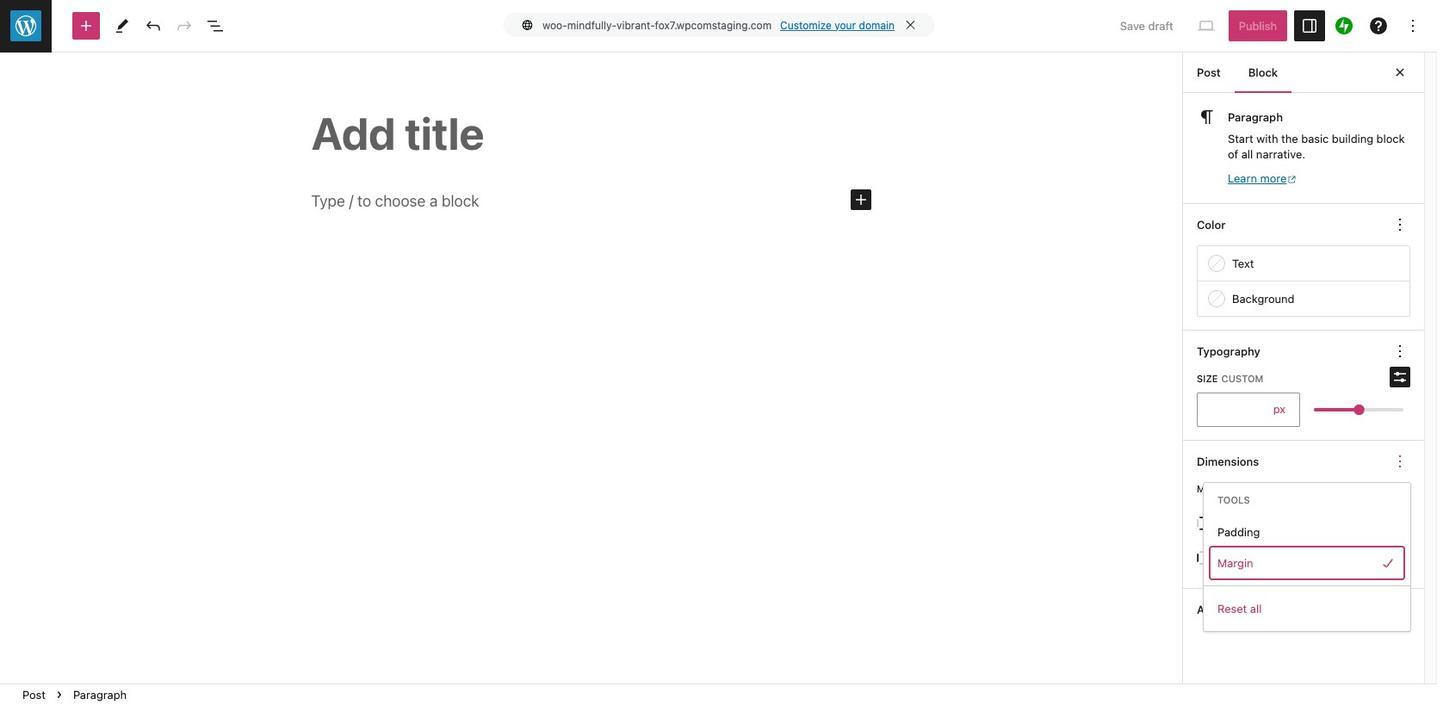 Task type: describe. For each thing, give the bounding box(es) containing it.
typography options image
[[1390, 341, 1411, 361]]

toggle block inserter image
[[76, 16, 96, 36]]

0 horizontal spatial post button
[[16, 685, 52, 705]]

size custom
[[1197, 373, 1264, 384]]

0 vertical spatial post button
[[1183, 52, 1235, 93]]

margin inside button
[[1218, 557, 1254, 570]]

block
[[1377, 132, 1405, 146]]

save draft button
[[1110, 10, 1184, 41]]

settings image
[[1300, 16, 1320, 36]]

color
[[1197, 218, 1226, 231]]

more
[[1260, 172, 1287, 185]]

building
[[1332, 132, 1374, 146]]

your
[[835, 19, 856, 31]]

reset
[[1218, 602, 1247, 616]]

tools image
[[112, 16, 133, 36]]

jetpack image
[[1336, 17, 1353, 34]]

dimensions
[[1197, 454, 1259, 468]]

customize
[[780, 19, 832, 31]]

reset all
[[1218, 602, 1262, 616]]

start with the basic building block of all narrative.
[[1228, 132, 1405, 161]]

reset all button
[[1211, 594, 1404, 625]]

custom
[[1222, 373, 1264, 384]]

woo-
[[543, 19, 567, 31]]

save draft
[[1120, 19, 1174, 33]]

domain
[[859, 19, 895, 31]]

color options image
[[1390, 214, 1411, 235]]

0 vertical spatial margin
[[1197, 483, 1236, 494]]

customize your domain button
[[780, 19, 895, 31]]

document overview image
[[205, 16, 226, 36]]

margin options image
[[1390, 478, 1411, 499]]

size custom element
[[1197, 372, 1264, 385]]

1 horizontal spatial paragraph
[[1228, 110, 1283, 124]]

the
[[1282, 132, 1298, 146]]

vibrant-
[[617, 19, 655, 31]]

save
[[1120, 19, 1145, 33]]

block breadcrumb list
[[0, 685, 149, 705]]

start
[[1228, 132, 1254, 146]]

preview image
[[1196, 16, 1217, 36]]

publish button
[[1229, 10, 1288, 41]]



Task type: locate. For each thing, give the bounding box(es) containing it.
add block image
[[851, 189, 872, 210]]

text
[[1232, 256, 1254, 270]]

use size preset image
[[1390, 367, 1411, 387]]

post for the topmost post button
[[1197, 65, 1221, 79]]

set custom size image
[[1390, 547, 1411, 568]]

post button
[[1183, 52, 1235, 93], [16, 685, 52, 705]]

editor content region
[[0, 53, 1182, 684]]

post
[[1197, 65, 1221, 79], [22, 688, 46, 702]]

help image
[[1368, 16, 1389, 36]]

paragraph inside block breadcrumb "list"
[[73, 688, 127, 702]]

of
[[1228, 147, 1239, 161]]

all right reset
[[1250, 602, 1262, 616]]

1 vertical spatial post button
[[16, 685, 52, 705]]

all inside start with the basic building block of all narrative.
[[1242, 147, 1253, 161]]

1 vertical spatial paragraph
[[73, 688, 127, 702]]

mindfully-
[[567, 19, 617, 31]]

close settings image
[[1390, 62, 1411, 83]]

paragraph
[[1228, 110, 1283, 124], [73, 688, 127, 702]]

all inside "button"
[[1250, 602, 1262, 616]]

draft
[[1149, 19, 1174, 33]]

dimensions options menu
[[1204, 483, 1411, 632]]

0 vertical spatial post
[[1197, 65, 1221, 79]]

block button
[[1235, 52, 1292, 93]]

size
[[1197, 373, 1218, 384]]

woo-mindfully-vibrant-fox7.wpcomstaging.com customize your domain
[[543, 19, 895, 31]]

advanced
[[1197, 602, 1250, 616]]

advanced button
[[1183, 589, 1424, 630]]

publish
[[1239, 19, 1277, 33]]

0 vertical spatial paragraph
[[1228, 110, 1283, 124]]

tools
[[1218, 494, 1250, 506]]

margin up tools
[[1197, 483, 1236, 494]]

learn
[[1228, 172, 1257, 185]]

with
[[1257, 132, 1279, 146]]

fox7.wpcomstaging.com
[[655, 19, 772, 31]]

block
[[1248, 65, 1278, 79]]

1 horizontal spatial post
[[1197, 65, 1221, 79]]

0 horizontal spatial post
[[22, 688, 46, 702]]

1 vertical spatial all
[[1250, 602, 1262, 616]]

right image
[[1378, 553, 1399, 574]]

padding button
[[1211, 517, 1404, 548]]

post for post button to the left
[[22, 688, 46, 702]]

margin down padding
[[1218, 557, 1254, 570]]

margin button
[[1211, 548, 1404, 579]]

margin
[[1197, 483, 1236, 494], [1218, 557, 1254, 570]]

background button
[[1198, 281, 1410, 316]]

None number field
[[1197, 392, 1266, 427]]

text button
[[1198, 246, 1410, 280]]

1 vertical spatial post
[[22, 688, 46, 702]]

redo image
[[174, 16, 195, 36]]

1 vertical spatial margin
[[1218, 557, 1254, 570]]

1 horizontal spatial post button
[[1183, 52, 1235, 93]]

background
[[1232, 292, 1295, 305]]

undo image
[[143, 16, 164, 36]]

padding
[[1218, 526, 1260, 539]]

learn more link
[[1228, 171, 1298, 187]]

post inside block breadcrumb "list"
[[22, 688, 46, 702]]

all
[[1242, 147, 1253, 161], [1250, 602, 1262, 616]]

dimensions options image
[[1390, 451, 1411, 472]]

tools group
[[1211, 517, 1404, 579]]

0 vertical spatial all
[[1242, 147, 1253, 161]]

typography
[[1197, 344, 1261, 358]]

basic
[[1302, 132, 1329, 146]]

narrative.
[[1256, 147, 1306, 161]]

options image
[[1403, 16, 1424, 36]]

set custom size image
[[1390, 513, 1411, 534]]

0 horizontal spatial paragraph
[[73, 688, 127, 702]]

all right the of
[[1242, 147, 1253, 161]]

learn more
[[1228, 172, 1287, 185]]



Task type: vqa. For each thing, say whether or not it's contained in the screenshot.
10:03 to the bottom
no



